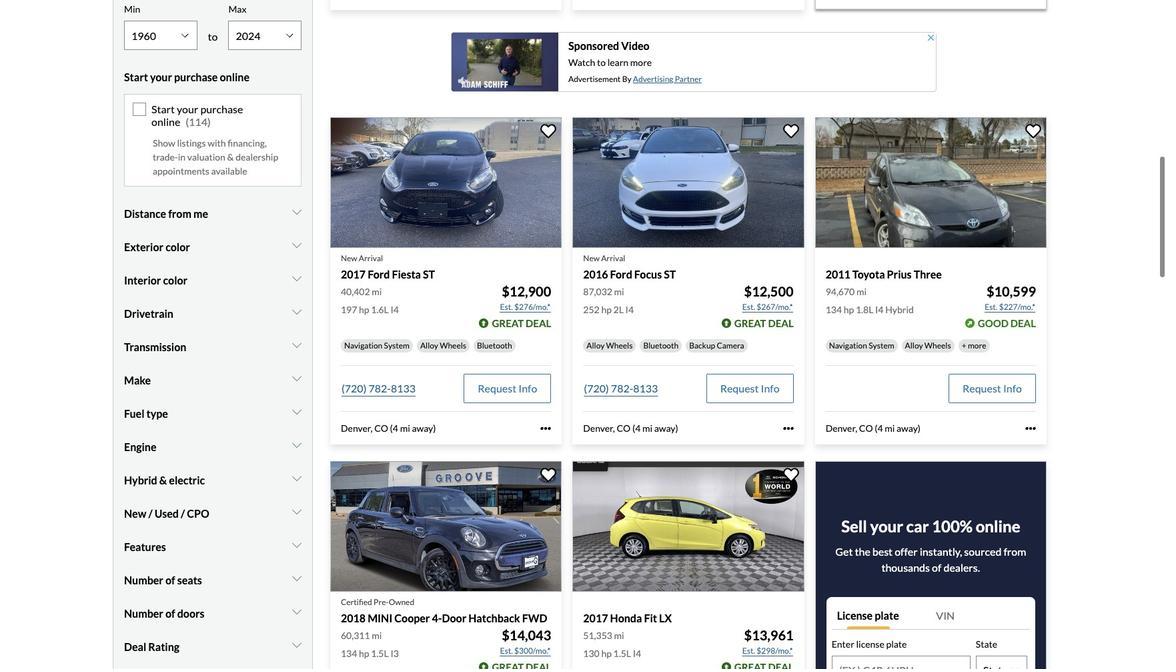 Task type: locate. For each thing, give the bounding box(es) containing it.
st inside new arrival 2017 ford fiesta st
[[423, 268, 435, 281]]

hp down 60,311
[[359, 649, 369, 660]]

1 horizontal spatial 2017
[[583, 612, 608, 625]]

2 horizontal spatial new
[[583, 253, 600, 263]]

1 st from the left
[[423, 268, 435, 281]]

0 horizontal spatial denver,
[[341, 423, 373, 434]]

new left used
[[124, 508, 146, 521]]

1 system from the left
[[384, 341, 410, 351]]

1 horizontal spatial request
[[720, 382, 759, 395]]

chevron down image
[[292, 207, 302, 218], [292, 274, 302, 285], [292, 341, 302, 351], [292, 407, 302, 418], [292, 474, 302, 485], [292, 541, 302, 551], [292, 608, 302, 618]]

1 horizontal spatial denver,
[[583, 423, 615, 434]]

$10,599
[[987, 283, 1036, 300]]

great deal down est. $276/mo.* "button"
[[492, 318, 551, 330]]

chevron down image inside interior color dropdown button
[[292, 274, 302, 285]]

alloy
[[420, 341, 438, 351], [587, 341, 605, 351], [905, 341, 923, 351]]

pre-
[[374, 598, 389, 608]]

1 782- from the left
[[369, 382, 391, 395]]

2 (4 from the left
[[633, 423, 641, 434]]

0 horizontal spatial online
[[151, 116, 180, 128]]

0 horizontal spatial ford
[[368, 268, 390, 281]]

2017
[[341, 268, 366, 281], [583, 612, 608, 625]]

1 horizontal spatial 1.5l
[[614, 649, 631, 660]]

0 vertical spatial hybrid
[[886, 304, 914, 316]]

chevron down image for interior color
[[292, 274, 302, 285]]

chevron down image for transmission
[[292, 341, 302, 351]]

0 vertical spatial start your purchase online
[[124, 71, 250, 83]]

1 vertical spatial &
[[159, 475, 167, 487]]

0 horizontal spatial alloy wheels
[[420, 341, 466, 351]]

2 away) from the left
[[654, 423, 678, 434]]

134 inside 94,670 mi 134 hp 1.8l i4 hybrid
[[826, 304, 842, 316]]

& up available
[[227, 152, 234, 163]]

co for $12,500
[[617, 423, 631, 434]]

bluetooth down est. $276/mo.* "button"
[[477, 341, 512, 351]]

2 chevron down image from the top
[[292, 307, 302, 318]]

& left electric
[[159, 475, 167, 487]]

1 horizontal spatial (720) 782-8133 button
[[583, 374, 659, 404]]

arrival inside new arrival 2017 ford fiesta st
[[359, 253, 383, 263]]

1 (720) 782-8133 button from the left
[[341, 374, 416, 404]]

2 request from the left
[[720, 382, 759, 395]]

great for $12,900
[[492, 318, 524, 330]]

i4 inside 51,353 mi 130 hp 1.5l i4
[[633, 649, 641, 660]]

1 horizontal spatial deal
[[768, 318, 794, 330]]

of inside dropdown button
[[165, 575, 175, 587]]

2 navigation from the left
[[829, 341, 867, 351]]

arrival up 2016
[[601, 253, 626, 263]]

est. down $12,900
[[500, 302, 513, 312]]

co
[[374, 423, 388, 434], [617, 423, 631, 434], [859, 423, 873, 434]]

from right 'sourced'
[[1004, 546, 1027, 559]]

i4 right the 2l
[[626, 304, 634, 316]]

ellipsis h image
[[541, 424, 551, 434], [1026, 424, 1036, 434]]

toyota
[[853, 268, 885, 281]]

great deal down est. $267/mo.* button
[[735, 318, 794, 330]]

1 chevron down image from the top
[[292, 207, 302, 218]]

number for number of seats
[[124, 575, 163, 587]]

navigation down 1.8l
[[829, 341, 867, 351]]

hp inside 40,402 mi 197 hp 1.6l i4
[[359, 304, 369, 316]]

& inside dropdown button
[[159, 475, 167, 487]]

1 horizontal spatial new
[[341, 253, 357, 263]]

0 horizontal spatial co
[[374, 423, 388, 434]]

0 horizontal spatial 2017
[[341, 268, 366, 281]]

0 horizontal spatial (720) 782-8133 button
[[341, 374, 416, 404]]

request info button for $12,500
[[706, 374, 794, 404]]

2 horizontal spatial info
[[1004, 382, 1022, 395]]

134 for $14,043
[[341, 649, 357, 660]]

2 system from the left
[[869, 341, 895, 351]]

100%
[[932, 517, 973, 537]]

1 1.5l from the left
[[371, 649, 389, 660]]

ford right 2016
[[610, 268, 632, 281]]

1 request info button from the left
[[464, 374, 551, 404]]

your up the show
[[150, 71, 172, 83]]

deal down $227/mo.*
[[1011, 318, 1036, 330]]

3 away) from the left
[[897, 423, 921, 434]]

0 vertical spatial color
[[166, 241, 190, 254]]

1.5l inside '60,311 mi 134 hp 1.5l i3'
[[371, 649, 389, 660]]

system for $12,900
[[384, 341, 410, 351]]

1 horizontal spatial online
[[220, 71, 250, 83]]

6 chevron down image from the top
[[292, 574, 302, 585]]

fwd
[[522, 612, 547, 625]]

chevron down image inside hybrid & electric dropdown button
[[292, 474, 302, 485]]

2 denver, co (4 mi away) from the left
[[583, 423, 678, 434]]

0 horizontal spatial alloy
[[420, 341, 438, 351]]

3 alloy from the left
[[905, 341, 923, 351]]

new up 40,402 in the left top of the page
[[341, 253, 357, 263]]

request info for $12,900
[[478, 382, 537, 395]]

fuel type button
[[124, 398, 302, 431]]

chevron down image inside transmission dropdown button
[[292, 341, 302, 351]]

request info button
[[464, 374, 551, 404], [706, 374, 794, 404], [949, 374, 1036, 404]]

vin tab
[[931, 603, 1030, 630]]

i4
[[391, 304, 399, 316], [626, 304, 634, 316], [876, 304, 884, 316], [633, 649, 641, 660]]

5 chevron down image from the top
[[292, 474, 302, 485]]

/
[[148, 508, 153, 521], [181, 508, 185, 521]]

ford inside new arrival 2016 ford focus st
[[610, 268, 632, 281]]

chevron down image for make
[[292, 374, 302, 385]]

0 horizontal spatial (720)
[[342, 382, 367, 395]]

2 co from the left
[[617, 423, 631, 434]]

bluetooth left backup
[[644, 341, 679, 351]]

2017 up 40,402 in the left top of the page
[[341, 268, 366, 281]]

chevron down image for number of seats
[[292, 574, 302, 585]]

2 1.5l from the left
[[614, 649, 631, 660]]

6 chevron down image from the top
[[292, 541, 302, 551]]

mi inside '60,311 mi 134 hp 1.5l i3'
[[372, 631, 382, 642]]

est. up good on the top of the page
[[985, 302, 998, 312]]

st for $12,900
[[423, 268, 435, 281]]

1 info from the left
[[519, 382, 537, 395]]

2 chevron down image from the top
[[292, 274, 302, 285]]

online inside start your purchase online
[[151, 116, 180, 128]]

exterior color button
[[124, 231, 302, 265]]

2 8133 from the left
[[633, 382, 658, 395]]

tab list containing license plate
[[832, 603, 1030, 630]]

134 inside '60,311 mi 134 hp 1.5l i3'
[[341, 649, 357, 660]]

from left me
[[168, 208, 191, 220]]

navigation system down 1.8l
[[829, 341, 895, 351]]

2 ford from the left
[[610, 268, 632, 281]]

offer
[[895, 546, 918, 559]]

4 chevron down image from the top
[[292, 441, 302, 451]]

est. inside $12,500 est. $267/mo.*
[[743, 302, 755, 312]]

0 horizontal spatial deal
[[526, 318, 551, 330]]

number up deal rating
[[124, 608, 163, 621]]

hp for $12,900
[[359, 304, 369, 316]]

2 st from the left
[[664, 268, 676, 281]]

1 number from the top
[[124, 575, 163, 587]]

deal down '$276/mo.*'
[[526, 318, 551, 330]]

0 vertical spatial your
[[150, 71, 172, 83]]

0 horizontal spatial 1.5l
[[371, 649, 389, 660]]

number down features
[[124, 575, 163, 587]]

1 horizontal spatial alloy
[[587, 341, 605, 351]]

1 horizontal spatial navigation system
[[829, 341, 895, 351]]

0 horizontal spatial 134
[[341, 649, 357, 660]]

0 horizontal spatial navigation system
[[344, 341, 410, 351]]

deal for $10,599
[[1011, 318, 1036, 330]]

drivetrain button
[[124, 298, 302, 331]]

i4 down 2017 honda fit lx
[[633, 649, 641, 660]]

3 alloy wheels from the left
[[905, 341, 951, 351]]

1 request info from the left
[[478, 382, 537, 395]]

focus
[[635, 268, 662, 281]]

0 horizontal spatial 8133
[[391, 382, 416, 395]]

1.5l inside 51,353 mi 130 hp 1.5l i4
[[614, 649, 631, 660]]

number inside dropdown button
[[124, 608, 163, 621]]

40,402
[[341, 286, 370, 298]]

hybrid inside dropdown button
[[124, 475, 157, 487]]

1 away) from the left
[[412, 423, 436, 434]]

cpo
[[187, 508, 209, 521]]

hybrid & electric button
[[124, 465, 302, 498]]

navigation system down the 1.6l
[[344, 341, 410, 351]]

chevron down image for deal rating
[[292, 641, 302, 652]]

4-
[[432, 612, 442, 625]]

chevron down image for number of doors
[[292, 608, 302, 618]]

0 horizontal spatial bluetooth
[[477, 341, 512, 351]]

chevron down image inside 'make' dropdown button
[[292, 374, 302, 385]]

$12,500 est. $267/mo.*
[[743, 283, 794, 312]]

1 horizontal spatial info
[[761, 382, 780, 395]]

exterior color
[[124, 241, 190, 254]]

number of seats button
[[124, 565, 302, 598]]

new for $12,500
[[583, 253, 600, 263]]

0 horizontal spatial denver, co (4 mi away)
[[341, 423, 436, 434]]

0 vertical spatial &
[[227, 152, 234, 163]]

transmission
[[124, 341, 186, 354]]

0 horizontal spatial new
[[124, 508, 146, 521]]

request
[[478, 382, 517, 395], [720, 382, 759, 395], [963, 382, 1002, 395]]

2 horizontal spatial alloy wheels
[[905, 341, 951, 351]]

1 horizontal spatial away)
[[654, 423, 678, 434]]

license plate
[[837, 610, 899, 623]]

0 horizontal spatial ellipsis h image
[[541, 424, 551, 434]]

alloy for $12,900
[[420, 341, 438, 351]]

3 wheels from the left
[[925, 341, 951, 351]]

(720) 782-8133 button for $12,900
[[341, 374, 416, 404]]

chevron down image inside features 'dropdown button'
[[292, 541, 302, 551]]

i4 inside 40,402 mi 197 hp 1.6l i4
[[391, 304, 399, 316]]

1.5l right 130
[[614, 649, 631, 660]]

3 deal from the left
[[1011, 318, 1036, 330]]

new inside new arrival 2017 ford fiesta st
[[341, 253, 357, 263]]

3 chevron down image from the top
[[292, 341, 302, 351]]

0 vertical spatial start
[[124, 71, 148, 83]]

backup
[[689, 341, 715, 351]]

1.5l left i3
[[371, 649, 389, 660]]

est. for $12,500
[[743, 302, 755, 312]]

color inside dropdown button
[[163, 275, 188, 287]]

est. down $14,043
[[500, 647, 513, 657]]

i4 inside 94,670 mi 134 hp 1.8l i4 hybrid
[[876, 304, 884, 316]]

fit
[[644, 612, 657, 625]]

1 horizontal spatial ford
[[610, 268, 632, 281]]

1 (720) from the left
[[342, 382, 367, 395]]

your for show listings with financing, trade-in valuation & dealership appointments available
[[177, 103, 198, 115]]

1 horizontal spatial great
[[735, 318, 766, 330]]

3 co from the left
[[859, 423, 873, 434]]

deal down $267/mo.*
[[768, 318, 794, 330]]

color inside dropdown button
[[166, 241, 190, 254]]

hybrid right 1.8l
[[886, 304, 914, 316]]

1 horizontal spatial alloy wheels
[[587, 341, 633, 351]]

wheels for $12,900
[[440, 341, 466, 351]]

new up 2016
[[583, 253, 600, 263]]

1 great from the left
[[492, 318, 524, 330]]

est. for $12,900
[[500, 302, 513, 312]]

4 chevron down image from the top
[[292, 407, 302, 418]]

2 navigation system from the left
[[829, 341, 895, 351]]

2 request info from the left
[[720, 382, 780, 395]]

0 horizontal spatial navigation
[[344, 341, 383, 351]]

state
[[976, 639, 998, 651]]

system down the 1.6l
[[384, 341, 410, 351]]

number for number of doors
[[124, 608, 163, 621]]

number inside dropdown button
[[124, 575, 163, 587]]

2 horizontal spatial denver, co (4 mi away)
[[826, 423, 921, 434]]

0 vertical spatial from
[[168, 208, 191, 220]]

exterior
[[124, 241, 164, 254]]

great deal for $12,900
[[492, 318, 551, 330]]

your
[[150, 71, 172, 83], [177, 103, 198, 115], [871, 517, 904, 537]]

your inside "dropdown button"
[[150, 71, 172, 83]]

1 horizontal spatial (720)
[[584, 382, 609, 395]]

yellow 2017 honda fit lx hatchback front-wheel drive continuously variable transmission image
[[573, 462, 805, 592]]

1 (720) 782-8133 from the left
[[342, 382, 416, 395]]

est. for $13,961
[[743, 647, 755, 657]]

1 alloy wheels from the left
[[420, 341, 466, 351]]

chevron down image inside deal rating dropdown button
[[292, 641, 302, 652]]

hp right 197
[[359, 304, 369, 316]]

2 horizontal spatial online
[[976, 517, 1021, 537]]

0 horizontal spatial info
[[519, 382, 537, 395]]

features
[[124, 541, 166, 554]]

start your purchase online button
[[124, 61, 302, 94]]

purchase down to
[[174, 71, 218, 83]]

color right interior
[[163, 275, 188, 287]]

chevron down image for distance from me
[[292, 207, 302, 218]]

hp for $10,599
[[844, 304, 854, 316]]

new inside new arrival 2016 ford focus st
[[583, 253, 600, 263]]

color right exterior
[[166, 241, 190, 254]]

2 denver, from the left
[[583, 423, 615, 434]]

features button
[[124, 531, 302, 565]]

gray 2011 toyota prius three hatchback front-wheel drive continuously variable transmission image
[[815, 118, 1047, 248]]

valuation
[[187, 152, 225, 163]]

system
[[384, 341, 410, 351], [869, 341, 895, 351]]

transmission button
[[124, 331, 302, 365]]

st right focus
[[664, 268, 676, 281]]

1 horizontal spatial hybrid
[[886, 304, 914, 316]]

&
[[227, 152, 234, 163], [159, 475, 167, 487]]

i4 inside "87,032 mi 252 hp 2l i4"
[[626, 304, 634, 316]]

est. inside the "$14,043 est. $300/mo.*"
[[500, 647, 513, 657]]

info
[[519, 382, 537, 395], [761, 382, 780, 395], [1004, 382, 1022, 395]]

ellipsis h image for $12,900
[[541, 424, 551, 434]]

great for $12,500
[[735, 318, 766, 330]]

5 chevron down image from the top
[[292, 507, 302, 518]]

great down est. $276/mo.* "button"
[[492, 318, 524, 330]]

hp left 1.8l
[[844, 304, 854, 316]]

est.
[[500, 302, 513, 312], [743, 302, 755, 312], [985, 302, 998, 312], [500, 647, 513, 657], [743, 647, 755, 657]]

(114)
[[186, 116, 211, 128]]

0 horizontal spatial st
[[423, 268, 435, 281]]

deal for $12,900
[[526, 318, 551, 330]]

1 horizontal spatial 782-
[[611, 382, 633, 395]]

chevron down image for exterior color
[[292, 240, 302, 251]]

2 deal from the left
[[768, 318, 794, 330]]

(4
[[390, 423, 398, 434], [633, 423, 641, 434], [875, 423, 883, 434]]

0 vertical spatial plate
[[875, 610, 899, 623]]

2 782- from the left
[[611, 382, 633, 395]]

1 navigation from the left
[[344, 341, 383, 351]]

0 vertical spatial 134
[[826, 304, 842, 316]]

1 horizontal spatial your
[[177, 103, 198, 115]]

1 arrival from the left
[[359, 253, 383, 263]]

tab list
[[832, 603, 1030, 630]]

2017 up 51,353
[[583, 612, 608, 625]]

0 horizontal spatial hybrid
[[124, 475, 157, 487]]

2 vertical spatial your
[[871, 517, 904, 537]]

start
[[124, 71, 148, 83], [151, 103, 175, 115]]

est. inside $10,599 est. $227/mo.*
[[985, 302, 998, 312]]

away) for $12,500
[[654, 423, 678, 434]]

chevron down image inside 'fuel type' dropdown button
[[292, 407, 302, 418]]

est. down the $13,961
[[743, 647, 755, 657]]

2 horizontal spatial request info button
[[949, 374, 1036, 404]]

certified
[[341, 598, 372, 608]]

3 denver, co (4 mi away) from the left
[[826, 423, 921, 434]]

hp left the 2l
[[602, 304, 612, 316]]

plate inside tab
[[875, 610, 899, 623]]

1 horizontal spatial co
[[617, 423, 631, 434]]

2 arrival from the left
[[601, 253, 626, 263]]

i4 right 1.8l
[[876, 304, 884, 316]]

134 down "94,670"
[[826, 304, 842, 316]]

great deal
[[492, 318, 551, 330], [735, 318, 794, 330]]

0 horizontal spatial arrival
[[359, 253, 383, 263]]

1 vertical spatial purchase
[[200, 103, 243, 115]]

your up best
[[871, 517, 904, 537]]

st inside new arrival 2016 ford focus st
[[664, 268, 676, 281]]

chevron down image for engine
[[292, 441, 302, 451]]

navigation down 197
[[344, 341, 383, 351]]

est. inside $12,900 est. $276/mo.*
[[500, 302, 513, 312]]

3 request info from the left
[[963, 382, 1022, 395]]

(4 for $12,500
[[633, 423, 641, 434]]

alloy for $10,599
[[905, 341, 923, 351]]

hp inside '60,311 mi 134 hp 1.5l i3'
[[359, 649, 369, 660]]

chevron down image inside distance from me dropdown button
[[292, 207, 302, 218]]

0 horizontal spatial from
[[168, 208, 191, 220]]

of
[[932, 562, 942, 575], [165, 575, 175, 587], [165, 608, 175, 621]]

$12,900
[[502, 283, 551, 300]]

1 vertical spatial color
[[163, 275, 188, 287]]

i4 for $12,500
[[626, 304, 634, 316]]

chevron down image inside the 'drivetrain' dropdown button
[[292, 307, 302, 318]]

wheels
[[440, 341, 466, 351], [606, 341, 633, 351], [925, 341, 951, 351]]

navigation for $10,599
[[829, 341, 867, 351]]

1 vertical spatial start
[[151, 103, 175, 115]]

2 horizontal spatial denver,
[[826, 423, 858, 434]]

1 great deal from the left
[[492, 318, 551, 330]]

1 ford from the left
[[368, 268, 390, 281]]

arrival inside new arrival 2016 ford focus st
[[601, 253, 626, 263]]

1 request from the left
[[478, 382, 517, 395]]

chevron down image inside exterior color dropdown button
[[292, 240, 302, 251]]

your for get the best offer instantly, sourced from thousands of dealers.
[[871, 517, 904, 537]]

online inside "dropdown button"
[[220, 71, 250, 83]]

1 8133 from the left
[[391, 382, 416, 395]]

denver, co (4 mi away) for $10,599
[[826, 423, 921, 434]]

start your purchase online up the (114)
[[124, 71, 250, 83]]

2 horizontal spatial request
[[963, 382, 1002, 395]]

denver, for $10,599
[[826, 423, 858, 434]]

1 alloy from the left
[[420, 341, 438, 351]]

chevron down image inside new / used / cpo 'dropdown button'
[[292, 507, 302, 518]]

appointments
[[153, 166, 209, 177]]

owned
[[389, 598, 414, 608]]

2 great deal from the left
[[735, 318, 794, 330]]

chevron down image for fuel type
[[292, 407, 302, 418]]

of inside dropdown button
[[165, 608, 175, 621]]

0 horizontal spatial (720) 782-8133
[[342, 382, 416, 395]]

start inside start your purchase online
[[151, 103, 175, 115]]

chevron down image inside number of seats dropdown button
[[292, 574, 302, 585]]

midnight black metallic 2018 mini cooper 4-door hatchback fwd hatchback front-wheel drive 6-speed automatic image
[[330, 462, 562, 592]]

2 horizontal spatial (4
[[875, 423, 883, 434]]

hatchback
[[469, 612, 520, 625]]

1 horizontal spatial 134
[[826, 304, 842, 316]]

of inside get the best offer instantly, sourced from thousands of dealers.
[[932, 562, 942, 575]]

hp inside 94,670 mi 134 hp 1.8l i4 hybrid
[[844, 304, 854, 316]]

to
[[208, 30, 218, 43]]

plate right license
[[875, 610, 899, 623]]

plate up enter license plate field
[[886, 639, 907, 651]]

0 vertical spatial number
[[124, 575, 163, 587]]

color
[[166, 241, 190, 254], [163, 275, 188, 287]]

your up the (114)
[[177, 103, 198, 115]]

2 (720) 782-8133 button from the left
[[583, 374, 659, 404]]

denver, co (4 mi away)
[[341, 423, 436, 434], [583, 423, 678, 434], [826, 423, 921, 434]]

number
[[124, 575, 163, 587], [124, 608, 163, 621]]

2 bluetooth from the left
[[644, 341, 679, 351]]

denver, for $12,500
[[583, 423, 615, 434]]

2017 honda fit lx
[[583, 612, 672, 625]]

i4 for $12,900
[[391, 304, 399, 316]]

of for doors
[[165, 608, 175, 621]]

1 vertical spatial plate
[[886, 639, 907, 651]]

request for $12,900
[[478, 382, 517, 395]]

chevron down image inside number of doors dropdown button
[[292, 608, 302, 618]]

1 horizontal spatial request info
[[720, 382, 780, 395]]

new for $12,900
[[341, 253, 357, 263]]

1 horizontal spatial bluetooth
[[644, 341, 679, 351]]

0 vertical spatial purchase
[[174, 71, 218, 83]]

alloy wheels
[[420, 341, 466, 351], [587, 341, 633, 351], [905, 341, 951, 351]]

est. inside $13,961 est. $298/mo.*
[[743, 647, 755, 657]]

0 horizontal spatial &
[[159, 475, 167, 487]]

arrival up 40,402 in the left top of the page
[[359, 253, 383, 263]]

ford left "fiesta"
[[368, 268, 390, 281]]

of down instantly,
[[932, 562, 942, 575]]

available
[[211, 166, 247, 177]]

0 horizontal spatial system
[[384, 341, 410, 351]]

(4 for $10,599
[[875, 423, 883, 434]]

1 horizontal spatial start
[[151, 103, 175, 115]]

2 horizontal spatial wheels
[[925, 341, 951, 351]]

chevron down image
[[292, 240, 302, 251], [292, 307, 302, 318], [292, 374, 302, 385], [292, 441, 302, 451], [292, 507, 302, 518], [292, 574, 302, 585], [292, 641, 302, 652]]

1 denver, from the left
[[341, 423, 373, 434]]

request info
[[478, 382, 537, 395], [720, 382, 780, 395], [963, 382, 1022, 395]]

1 horizontal spatial arrival
[[601, 253, 626, 263]]

2 wheels from the left
[[606, 341, 633, 351]]

2 great from the left
[[735, 318, 766, 330]]

1.5l for $14,043
[[371, 649, 389, 660]]

system down 1.8l
[[869, 341, 895, 351]]

2 horizontal spatial deal
[[1011, 318, 1036, 330]]

3 request info button from the left
[[949, 374, 1036, 404]]

dealership
[[236, 152, 278, 163]]

7 chevron down image from the top
[[292, 641, 302, 652]]

purchase up the (114)
[[200, 103, 243, 115]]

mi inside "87,032 mi 252 hp 2l i4"
[[614, 286, 624, 298]]

2 ellipsis h image from the left
[[1026, 424, 1036, 434]]

hp right 130
[[602, 649, 612, 660]]

2 info from the left
[[761, 382, 780, 395]]

1 co from the left
[[374, 423, 388, 434]]

denver,
[[341, 423, 373, 434], [583, 423, 615, 434], [826, 423, 858, 434]]

from inside get the best offer instantly, sourced from thousands of dealers.
[[1004, 546, 1027, 559]]

ford inside new arrival 2017 ford fiesta st
[[368, 268, 390, 281]]

0 horizontal spatial request info
[[478, 382, 537, 395]]

deal rating
[[124, 642, 180, 654]]

7 chevron down image from the top
[[292, 608, 302, 618]]

1 chevron down image from the top
[[292, 240, 302, 251]]

0 horizontal spatial request
[[478, 382, 517, 395]]

start your purchase online up listings
[[151, 103, 243, 128]]

start your purchase online
[[124, 71, 250, 83], [151, 103, 243, 128]]

1 horizontal spatial st
[[664, 268, 676, 281]]

0 vertical spatial 2017
[[341, 268, 366, 281]]

1 deal from the left
[[526, 318, 551, 330]]

fuel
[[124, 408, 144, 421]]

chevron down image for features
[[292, 541, 302, 551]]

1 denver, co (4 mi away) from the left
[[341, 423, 436, 434]]

0 horizontal spatial great deal
[[492, 318, 551, 330]]

782-
[[369, 382, 391, 395], [611, 382, 633, 395]]

mi inside 51,353 mi 130 hp 1.5l i4
[[614, 631, 624, 642]]

1 bluetooth from the left
[[477, 341, 512, 351]]

1 wheels from the left
[[440, 341, 466, 351]]

2 (720) from the left
[[584, 382, 609, 395]]

0 horizontal spatial (4
[[390, 423, 398, 434]]

1 horizontal spatial from
[[1004, 546, 1027, 559]]

1 vertical spatial your
[[177, 103, 198, 115]]

1 navigation system from the left
[[344, 341, 410, 351]]

denver, co (4 mi away) for $12,900
[[341, 423, 436, 434]]

mi inside 40,402 mi 197 hp 1.6l i4
[[372, 286, 382, 298]]

0 horizontal spatial your
[[150, 71, 172, 83]]

0 horizontal spatial /
[[148, 508, 153, 521]]

great deal for $12,500
[[735, 318, 794, 330]]

/ left used
[[148, 508, 153, 521]]

arrival for $12,500
[[601, 253, 626, 263]]

1.5l
[[371, 649, 389, 660], [614, 649, 631, 660]]

1 vertical spatial number
[[124, 608, 163, 621]]

instantly,
[[920, 546, 962, 559]]

i4 right the 1.6l
[[391, 304, 399, 316]]

1 horizontal spatial /
[[181, 508, 185, 521]]

ford for $12,500
[[610, 268, 632, 281]]

of left doors
[[165, 608, 175, 621]]

1 horizontal spatial system
[[869, 341, 895, 351]]

3 denver, from the left
[[826, 423, 858, 434]]

hp for $13,961
[[602, 649, 612, 660]]

/ left cpo
[[181, 508, 185, 521]]

navigation for $12,900
[[344, 341, 383, 351]]

request info button for $12,900
[[464, 374, 551, 404]]

of left seats
[[165, 575, 175, 587]]

2 number from the top
[[124, 608, 163, 621]]

1 horizontal spatial request info button
[[706, 374, 794, 404]]

hybrid
[[886, 304, 914, 316], [124, 475, 157, 487]]

1 ellipsis h image from the left
[[541, 424, 551, 434]]

chevron down image inside engine dropdown button
[[292, 441, 302, 451]]

navigation system for $12,900
[[344, 341, 410, 351]]

3 chevron down image from the top
[[292, 374, 302, 385]]

2 (720) 782-8133 from the left
[[584, 382, 658, 395]]

est. down $12,500
[[743, 302, 755, 312]]

color for interior color
[[163, 275, 188, 287]]

st right "fiesta"
[[423, 268, 435, 281]]

hybrid down engine
[[124, 475, 157, 487]]

est. for $10,599
[[985, 302, 998, 312]]

3 (4 from the left
[[875, 423, 883, 434]]

134 down 60,311
[[341, 649, 357, 660]]

ellipsis h image
[[783, 424, 794, 434]]

2l
[[614, 304, 624, 316]]

1 horizontal spatial 8133
[[633, 382, 658, 395]]

0 vertical spatial online
[[220, 71, 250, 83]]

great down est. $267/mo.* button
[[735, 318, 766, 330]]

0 horizontal spatial start
[[124, 71, 148, 83]]

hp inside "87,032 mi 252 hp 2l i4"
[[602, 304, 612, 316]]

hp inside 51,353 mi 130 hp 1.5l i4
[[602, 649, 612, 660]]

1 (4 from the left
[[390, 423, 398, 434]]

2 horizontal spatial request info
[[963, 382, 1022, 395]]

2 request info button from the left
[[706, 374, 794, 404]]

1 horizontal spatial &
[[227, 152, 234, 163]]



Task type: describe. For each thing, give the bounding box(es) containing it.
fiesta
[[392, 268, 421, 281]]

make
[[124, 375, 151, 387]]

request for $12,500
[[720, 382, 759, 395]]

$14,043 est. $300/mo.*
[[500, 628, 551, 657]]

deal for $12,500
[[768, 318, 794, 330]]

navigation system for $10,599
[[829, 341, 895, 351]]

2 alloy wheels from the left
[[587, 341, 633, 351]]

alloy wheels for $12,900
[[420, 341, 466, 351]]

request info for $12,500
[[720, 382, 780, 395]]

the
[[855, 546, 871, 559]]

i3
[[391, 649, 399, 660]]

new arrival 2016 ford focus st
[[583, 253, 676, 281]]

doors
[[177, 608, 205, 621]]

Enter license plate field
[[833, 657, 970, 670]]

engine button
[[124, 431, 302, 465]]

rating
[[148, 642, 180, 654]]

1 / from the left
[[148, 508, 153, 521]]

sell
[[842, 517, 867, 537]]

est. $227/mo.* button
[[984, 301, 1036, 314]]

252
[[583, 304, 600, 316]]

start your purchase online inside "dropdown button"
[[124, 71, 250, 83]]

130
[[583, 649, 600, 660]]

$267/mo.*
[[757, 302, 793, 312]]

dealers.
[[944, 562, 980, 575]]

st for $12,500
[[664, 268, 676, 281]]

hp for $12,500
[[602, 304, 612, 316]]

est. $276/mo.* button
[[500, 301, 551, 314]]

camera
[[717, 341, 744, 351]]

min
[[124, 3, 140, 15]]

est. $267/mo.* button
[[742, 301, 794, 314]]

wheels for $10,599
[[925, 341, 951, 351]]

782- for $12,900
[[369, 382, 391, 395]]

car
[[907, 517, 929, 537]]

used
[[155, 508, 179, 521]]

(720) 782-8133 for $12,500
[[584, 382, 658, 395]]

number of doors
[[124, 608, 205, 621]]

interior
[[124, 275, 161, 287]]

get
[[836, 546, 853, 559]]

three
[[914, 268, 942, 281]]

$227/mo.*
[[999, 302, 1036, 312]]

good
[[978, 318, 1009, 330]]

start inside "dropdown button"
[[124, 71, 148, 83]]

ford for $12,900
[[368, 268, 390, 281]]

est. $300/mo.* button
[[500, 645, 551, 659]]

listings
[[177, 138, 206, 149]]

color for exterior color
[[166, 241, 190, 254]]

& inside show listings with financing, trade-in valuation & dealership appointments available
[[227, 152, 234, 163]]

door
[[442, 612, 467, 625]]

2017 inside new arrival 2017 ford fiesta st
[[341, 268, 366, 281]]

system for $10,599
[[869, 341, 895, 351]]

license
[[837, 610, 873, 623]]

black 2017 ford fiesta st hatchback front-wheel drive 6-speed manual image
[[330, 118, 562, 248]]

$298/mo.*
[[757, 647, 793, 657]]

94,670
[[826, 286, 855, 298]]

87,032
[[583, 286, 613, 298]]

2018
[[341, 612, 366, 625]]

1 vertical spatial start your purchase online
[[151, 103, 243, 128]]

(720) for $12,900
[[342, 382, 367, 395]]

est. $298/mo.* button
[[742, 645, 794, 659]]

ellipsis h image for $10,599
[[1026, 424, 1036, 434]]

sell your car 100% online
[[842, 517, 1021, 537]]

3 request from the left
[[963, 382, 1002, 395]]

number of doors button
[[124, 598, 302, 632]]

134 for $10,599
[[826, 304, 842, 316]]

est. for $14,043
[[500, 647, 513, 657]]

chevron down image for hybrid & electric
[[292, 474, 302, 485]]

(4 for $12,900
[[390, 423, 398, 434]]

2011 toyota prius three
[[826, 268, 942, 281]]

distance from me button
[[124, 198, 302, 231]]

deal
[[124, 642, 146, 654]]

new / used / cpo
[[124, 508, 209, 521]]

max
[[229, 3, 247, 15]]

51,353
[[583, 631, 613, 642]]

+ more
[[962, 341, 987, 351]]

white 2016 ford focus st hatchback front-wheel drive 6-speed manual image
[[573, 118, 805, 248]]

hp for $14,043
[[359, 649, 369, 660]]

denver, for $12,900
[[341, 423, 373, 434]]

8133 for $12,500
[[633, 382, 658, 395]]

$12,500
[[744, 283, 794, 300]]

certified pre-owned 2018 mini cooper 4-door hatchback fwd
[[341, 598, 547, 625]]

honda
[[610, 612, 642, 625]]

enter license plate
[[832, 639, 907, 651]]

1.5l for $13,961
[[614, 649, 631, 660]]

co for $10,599
[[859, 423, 873, 434]]

cooper
[[395, 612, 430, 625]]

of for seats
[[165, 575, 175, 587]]

$12,900 est. $276/mo.*
[[500, 283, 551, 312]]

lx
[[659, 612, 672, 625]]

782- for $12,500
[[611, 382, 633, 395]]

purchase inside "dropdown button"
[[174, 71, 218, 83]]

2 / from the left
[[181, 508, 185, 521]]

info for $12,500
[[761, 382, 780, 395]]

info for $12,900
[[519, 382, 537, 395]]

2 alloy from the left
[[587, 341, 605, 351]]

from inside dropdown button
[[168, 208, 191, 220]]

i4 for $10,599
[[876, 304, 884, 316]]

alloy wheels for $10,599
[[905, 341, 951, 351]]

new arrival 2017 ford fiesta st
[[341, 253, 435, 281]]

purchase inside start your purchase online
[[200, 103, 243, 115]]

(720) 782-8133 for $12,900
[[342, 382, 416, 395]]

8133 for $12,900
[[391, 382, 416, 395]]

advertisement element
[[451, 32, 937, 92]]

electric
[[169, 475, 205, 487]]

co for $12,900
[[374, 423, 388, 434]]

arrival for $12,900
[[359, 253, 383, 263]]

$14,043
[[502, 628, 551, 644]]

$10,599 est. $227/mo.*
[[985, 283, 1036, 312]]

trade-
[[153, 152, 178, 163]]

chevron down image for new / used / cpo
[[292, 507, 302, 518]]

deal rating button
[[124, 632, 302, 665]]

financing,
[[228, 138, 267, 149]]

get the best offer instantly, sourced from thousands of dealers.
[[836, 546, 1027, 575]]

chevron down image for drivetrain
[[292, 307, 302, 318]]

sourced
[[965, 546, 1002, 559]]

away) for $12,900
[[412, 423, 436, 434]]

1.8l
[[856, 304, 874, 316]]

i4 for $13,961
[[633, 649, 641, 660]]

60,311 mi 134 hp 1.5l i3
[[341, 631, 399, 660]]

hybrid inside 94,670 mi 134 hp 1.8l i4 hybrid
[[886, 304, 914, 316]]

license
[[856, 639, 885, 651]]

$13,961 est. $298/mo.*
[[743, 628, 794, 657]]

good deal
[[978, 318, 1036, 330]]

(720) 782-8133 button for $12,500
[[583, 374, 659, 404]]

more
[[968, 341, 987, 351]]

enter
[[832, 639, 855, 651]]

51,353 mi 130 hp 1.5l i4
[[583, 631, 641, 660]]

away) for $10,599
[[897, 423, 921, 434]]

hybrid & electric
[[124, 475, 205, 487]]

distance
[[124, 208, 166, 220]]

new inside 'dropdown button'
[[124, 508, 146, 521]]

3 info from the left
[[1004, 382, 1022, 395]]

license plate tab
[[832, 603, 931, 630]]

show
[[153, 138, 175, 149]]

denver, co (4 mi away) for $12,500
[[583, 423, 678, 434]]

$300/mo.*
[[515, 647, 551, 657]]

(720) for $12,500
[[584, 382, 609, 395]]

new / used / cpo button
[[124, 498, 302, 531]]

87,032 mi 252 hp 2l i4
[[583, 286, 634, 316]]

drivetrain
[[124, 308, 173, 321]]

mi inside 94,670 mi 134 hp 1.8l i4 hybrid
[[857, 286, 867, 298]]

$276/mo.*
[[515, 302, 551, 312]]

distance from me
[[124, 208, 208, 220]]

engine
[[124, 441, 157, 454]]



Task type: vqa. For each thing, say whether or not it's contained in the screenshot.
'Roland' at the left of page
no



